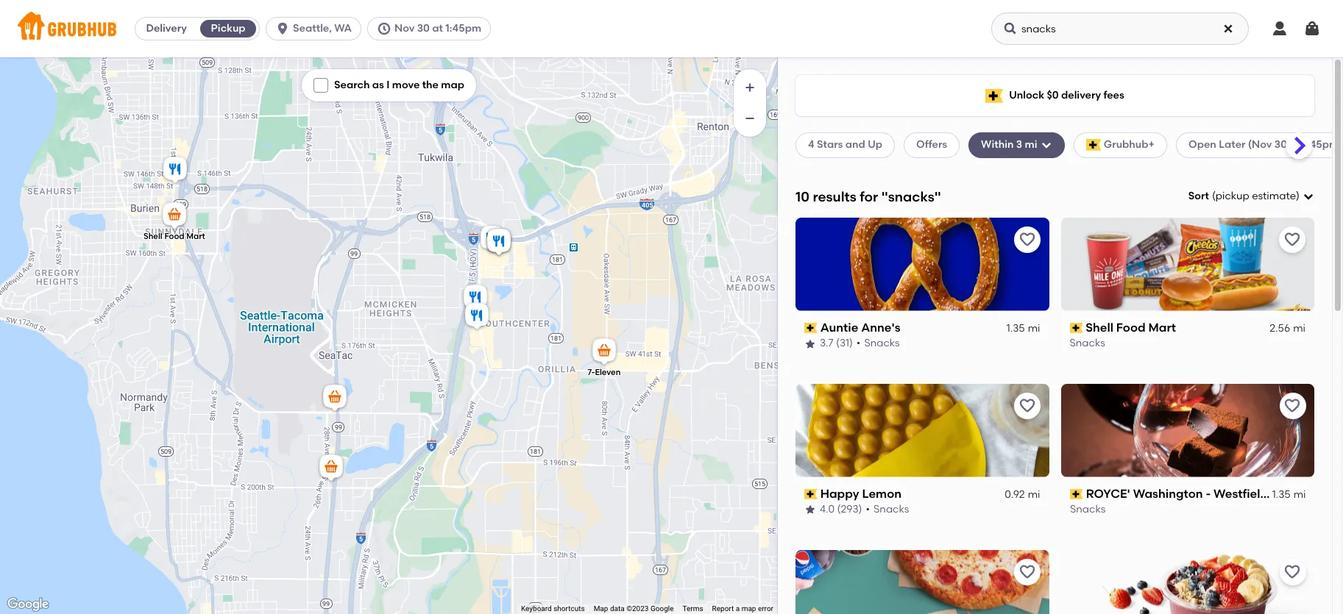 Task type: locate. For each thing, give the bounding box(es) containing it.
10
[[796, 188, 810, 205]]

1 horizontal spatial 1.35 mi
[[1272, 489, 1306, 501]]

subscription pass image for royce' washington - westfield southcenter 
[[1070, 489, 1083, 500]]

• snacks down lemon
[[866, 504, 909, 516]]

• right (31)
[[857, 337, 861, 350]]

nov 30 at 1:45pm
[[394, 22, 481, 35]]

0 horizontal spatial 30
[[417, 22, 430, 35]]

10 results for "snacks"
[[796, 188, 941, 205]]

unlock
[[1009, 89, 1044, 101]]

1 vertical spatial •
[[866, 504, 870, 516]]

star icon image
[[804, 338, 816, 350], [804, 504, 816, 516]]

30 right nov
[[417, 22, 430, 35]]

7-eleven
[[587, 367, 620, 377]]

save this restaurant button
[[1014, 227, 1040, 253], [1279, 227, 1306, 253], [1014, 393, 1040, 419], [1279, 393, 1306, 419], [1014, 559, 1040, 585], [1279, 559, 1306, 585]]

1 horizontal spatial at
[[1290, 139, 1300, 151]]

plus icon image
[[743, 80, 757, 95]]

0 vertical spatial grubhub plus flag logo image
[[986, 89, 1003, 103]]

1 vertical spatial shell
[[1086, 321, 1113, 335]]

delivery
[[146, 22, 187, 35]]

delivery button
[[135, 17, 197, 40]]

terms link
[[683, 605, 703, 613]]

0 vertical spatial food
[[164, 232, 184, 241]]

1.35 mi for royce' washington - westfield southcenter 
[[1272, 489, 1306, 501]]

1 horizontal spatial mart
[[1148, 321, 1176, 335]]

happy lemon image
[[460, 282, 490, 315]]

subscription pass image
[[1070, 323, 1083, 333], [804, 489, 817, 500]]

mi for royce' washington - westfield southcenter 
[[1293, 489, 1306, 501]]

subscription pass image
[[804, 323, 817, 333], [1070, 489, 1083, 500]]

0 vertical spatial 1.35 mi
[[1007, 322, 1040, 335]]

1 vertical spatial star icon image
[[804, 504, 816, 516]]

• down happy lemon
[[866, 504, 870, 516]]

1 vertical spatial • snacks
[[866, 504, 909, 516]]

0 horizontal spatial food
[[164, 232, 184, 241]]

grubhub+
[[1104, 139, 1155, 151]]

subscription pass image left "royce'"
[[1070, 489, 1083, 500]]

nov 30 at 1:45pm button
[[367, 17, 497, 40]]

search
[[334, 79, 370, 91]]

results
[[813, 188, 857, 205]]

mi for auntie anne's
[[1028, 322, 1040, 335]]

grubhub plus flag logo image
[[986, 89, 1003, 103], [1086, 139, 1101, 151]]

0 horizontal spatial svg image
[[377, 21, 392, 36]]

0 horizontal spatial subscription pass image
[[804, 489, 817, 500]]

at left 1:45pm
[[432, 22, 443, 35]]

(
[[1212, 190, 1216, 202]]

4
[[808, 139, 814, 151]]

2 star icon image from the top
[[804, 504, 816, 516]]

svg image
[[1271, 20, 1289, 38], [275, 21, 290, 36], [1003, 21, 1018, 36], [1222, 23, 1234, 35], [1303, 191, 1314, 203]]

shell
[[143, 232, 162, 241], [1086, 321, 1113, 335]]

1 horizontal spatial shell food mart
[[1086, 321, 1176, 335]]

0 horizontal spatial shell
[[143, 232, 162, 241]]

• for lemon
[[866, 504, 870, 516]]

3
[[1016, 139, 1022, 151]]

jamba image
[[477, 223, 507, 256]]

at left 1:45pm)
[[1290, 139, 1300, 151]]

nov
[[394, 22, 415, 35]]

0 vertical spatial •
[[857, 337, 861, 350]]

at
[[432, 22, 443, 35], [1290, 139, 1300, 151]]

1.35 for royce' washington - westfield southcenter 
[[1272, 489, 1290, 501]]

search as i move the map
[[334, 79, 464, 91]]

1 vertical spatial grubhub plus flag logo image
[[1086, 139, 1101, 151]]

1 vertical spatial 1.35 mi
[[1272, 489, 1306, 501]]

1 horizontal spatial 30
[[1274, 139, 1287, 151]]

royce'
[[1086, 487, 1130, 501]]

1 horizontal spatial map
[[742, 605, 756, 613]]

auntie anne's image
[[484, 226, 513, 259]]

0 horizontal spatial 1.35 mi
[[1007, 322, 1040, 335]]

happy lemon
[[820, 487, 902, 501]]

0 horizontal spatial shell food mart
[[143, 232, 205, 241]]

0 vertical spatial subscription pass image
[[1070, 323, 1083, 333]]

subscription pass image for shell food mart
[[1070, 323, 1083, 333]]

1 horizontal spatial subscription pass image
[[1070, 489, 1083, 500]]

google image
[[4, 595, 52, 615]]

save this restaurant button for auntie anne's
[[1014, 227, 1040, 253]]

1 vertical spatial shell food mart
[[1086, 321, 1176, 335]]

later
[[1219, 139, 1246, 151]]

data
[[610, 605, 625, 613]]

grubhub plus flag logo image left "grubhub+"
[[1086, 139, 1101, 151]]

snacks
[[864, 337, 900, 350], [1070, 337, 1105, 350], [874, 504, 909, 516], [1070, 504, 1105, 516]]

mart down pierro bakery icon on the top left
[[186, 232, 205, 241]]

0 vertical spatial mart
[[186, 232, 205, 241]]

0 vertical spatial subscription pass image
[[804, 323, 817, 333]]

fees
[[1103, 89, 1124, 101]]

shell food mart inside map region
[[143, 232, 205, 241]]

1.35 for auntie anne's
[[1007, 322, 1025, 335]]

3.7 (31)
[[820, 337, 853, 350]]

1 horizontal spatial subscription pass image
[[1070, 323, 1083, 333]]

mart down shell food mart logo
[[1148, 321, 1176, 335]]

map region
[[0, 0, 884, 615]]

save this restaurant button for happy lemon
[[1014, 393, 1040, 419]]

1 horizontal spatial shell
[[1086, 321, 1113, 335]]

1 vertical spatial food
[[1116, 321, 1146, 335]]

star icon image left 4.0
[[804, 504, 816, 516]]

©2023
[[626, 605, 649, 613]]

happy lemon logo image
[[796, 384, 1049, 477]]

map
[[441, 79, 464, 91], [742, 605, 756, 613]]

pickup
[[1216, 190, 1250, 202]]

i
[[387, 79, 390, 91]]

0 vertical spatial at
[[432, 22, 443, 35]]

grubhub plus flag logo image left unlock
[[986, 89, 1003, 103]]

royce' washington - westfield southcenter 
[[1086, 487, 1343, 501]]

open later (nov 30 at 1:45pm)
[[1189, 139, 1343, 151]]

7-
[[587, 367, 595, 377]]

map right the
[[441, 79, 464, 91]]

• snacks for anne's
[[857, 337, 900, 350]]

None field
[[1188, 189, 1314, 204]]

mart
[[186, 232, 205, 241], [1148, 321, 1176, 335]]

1 vertical spatial mart
[[1148, 321, 1176, 335]]

• snacks
[[857, 337, 900, 350], [866, 504, 909, 516]]

0 vertical spatial • snacks
[[857, 337, 900, 350]]

Search for food, convenience, alcohol... search field
[[991, 13, 1249, 45]]

30 right (nov
[[1274, 139, 1287, 151]]

•
[[857, 337, 861, 350], [866, 504, 870, 516]]

0 vertical spatial shell food mart
[[143, 232, 205, 241]]

save this restaurant image for auntie anne's
[[1018, 231, 1036, 249]]

0 horizontal spatial 1.35
[[1007, 322, 1025, 335]]

0 vertical spatial 1.35
[[1007, 322, 1025, 335]]

• snacks down anne's
[[857, 337, 900, 350]]

subscription pass image left auntie
[[804, 323, 817, 333]]

1.35
[[1007, 322, 1025, 335], [1272, 489, 1290, 501]]

star icon image left 3.7
[[804, 338, 816, 350]]

0 horizontal spatial •
[[857, 337, 861, 350]]

svg image
[[1303, 20, 1321, 38], [377, 21, 392, 36], [1040, 139, 1052, 151]]

0 vertical spatial star icon image
[[804, 338, 816, 350]]

save this restaurant image
[[1018, 231, 1036, 249], [1284, 231, 1301, 249], [1018, 397, 1036, 415], [1284, 397, 1301, 415], [1018, 563, 1036, 581]]

1 star icon image from the top
[[804, 338, 816, 350]]

within
[[981, 139, 1014, 151]]

mart inside map region
[[186, 232, 205, 241]]

at inside nov 30 at 1:45pm button
[[432, 22, 443, 35]]

report a map error link
[[712, 605, 773, 613]]

1 vertical spatial map
[[742, 605, 756, 613]]

sort ( pickup estimate )
[[1188, 190, 1300, 202]]

google
[[651, 605, 674, 613]]

1 vertical spatial subscription pass image
[[1070, 489, 1083, 500]]

for
[[860, 188, 878, 205]]

1 horizontal spatial •
[[866, 504, 870, 516]]

1 horizontal spatial 1.35
[[1272, 489, 1290, 501]]

0 horizontal spatial grubhub plus flag logo image
[[986, 89, 1003, 103]]

4.0
[[820, 504, 835, 516]]

• snacks for lemon
[[866, 504, 909, 516]]

4 stars and up
[[808, 139, 882, 151]]

shell food mart
[[143, 232, 205, 241], [1086, 321, 1176, 335]]

$0
[[1047, 89, 1059, 101]]

1:45pm
[[445, 22, 481, 35]]

report
[[712, 605, 734, 613]]

0 vertical spatial map
[[441, 79, 464, 91]]

1.35 mi
[[1007, 322, 1040, 335], [1272, 489, 1306, 501]]

(31)
[[836, 337, 853, 350]]

0 vertical spatial 30
[[417, 22, 430, 35]]

mi
[[1025, 139, 1037, 151], [1028, 322, 1040, 335], [1293, 322, 1306, 335], [1028, 489, 1040, 501], [1293, 489, 1306, 501]]

shortcuts
[[554, 605, 585, 613]]

map
[[594, 605, 608, 613]]

0 horizontal spatial at
[[432, 22, 443, 35]]

map right the "a"
[[742, 605, 756, 613]]

30
[[417, 22, 430, 35], [1274, 139, 1287, 151]]

as
[[372, 79, 384, 91]]

1 vertical spatial 1.35
[[1272, 489, 1290, 501]]

food
[[164, 232, 184, 241], [1116, 321, 1146, 335]]

0 horizontal spatial subscription pass image
[[804, 323, 817, 333]]

1 vertical spatial 30
[[1274, 139, 1287, 151]]

save this restaurant image for happy lemon
[[1018, 397, 1036, 415]]

0 horizontal spatial mart
[[186, 232, 205, 241]]

1 horizontal spatial grubhub plus flag logo image
[[1086, 139, 1101, 151]]

1 vertical spatial subscription pass image
[[804, 489, 817, 500]]

0 vertical spatial shell
[[143, 232, 162, 241]]



Task type: describe. For each thing, give the bounding box(es) containing it.
stars
[[817, 139, 843, 151]]

sort
[[1188, 190, 1209, 202]]

2.56 mi
[[1270, 322, 1306, 335]]

1 horizontal spatial svg image
[[1040, 139, 1052, 151]]

auntie anne's
[[820, 321, 901, 335]]

"snacks"
[[881, 188, 941, 205]]

estimate
[[1252, 190, 1296, 202]]

jamba logo image
[[1061, 550, 1314, 615]]

lemon
[[862, 487, 902, 501]]

wa
[[334, 22, 352, 35]]

svg image inside nov 30 at 1:45pm button
[[377, 21, 392, 36]]

move
[[392, 79, 420, 91]]

save this restaurant button for royce' washington - westfield southcenter 
[[1279, 393, 1306, 419]]

7-eleven logo image
[[796, 550, 1049, 615]]

keyboard shortcuts
[[521, 605, 585, 613]]

1 horizontal spatial food
[[1116, 321, 1146, 335]]

7 eleven image
[[589, 336, 619, 368]]

3.7
[[820, 337, 834, 350]]

delivery
[[1061, 89, 1101, 101]]

southcenter
[[1271, 487, 1342, 501]]

star icon image for auntie anne's
[[804, 338, 816, 350]]

error
[[758, 605, 773, 613]]

0 horizontal spatial map
[[441, 79, 464, 91]]

subscription pass image for happy lemon
[[804, 489, 817, 500]]

map data ©2023 google
[[594, 605, 674, 613]]

nothing bundt cakes image
[[462, 301, 491, 333]]

-
[[1205, 487, 1210, 501]]

and
[[845, 139, 865, 151]]

30 inside button
[[417, 22, 430, 35]]

anne's
[[861, 321, 901, 335]]

the
[[422, 79, 439, 91]]

save this restaurant image
[[1284, 563, 1301, 581]]

0.92 mi
[[1005, 489, 1040, 501]]

shell inside map region
[[143, 232, 162, 241]]

subscription pass image for auntie anne's
[[804, 323, 817, 333]]

eleven
[[595, 367, 620, 377]]

mi for happy lemon
[[1028, 489, 1040, 501]]

grubhub plus flag logo image for grubhub+
[[1086, 139, 1101, 151]]

shell food mart logo image
[[1061, 218, 1314, 311]]

washington
[[1133, 487, 1203, 501]]

auntie anne's logo image
[[796, 218, 1049, 311]]

up
[[868, 139, 882, 151]]

)
[[1296, 190, 1300, 202]]

1 vertical spatial at
[[1290, 139, 1300, 151]]

pickup button
[[197, 17, 259, 40]]

4.0 (293)
[[820, 504, 862, 516]]

1.35 mi for auntie anne's
[[1007, 322, 1040, 335]]

shell food mart image
[[159, 200, 189, 232]]

save this restaurant image for royce' washington - westfield southcenter 
[[1284, 397, 1301, 415]]

pierro bakery image
[[160, 154, 190, 187]]

svg image inside seattle, wa button
[[275, 21, 290, 36]]

2.56
[[1270, 322, 1290, 335]]

0.92
[[1005, 489, 1025, 501]]

minus icon image
[[743, 111, 757, 126]]

offers
[[916, 139, 947, 151]]

report a map error
[[712, 605, 773, 613]]

none field containing sort
[[1188, 189, 1314, 204]]

within 3 mi
[[981, 139, 1037, 151]]

mi for shell food mart
[[1293, 322, 1306, 335]]

happy
[[820, 487, 859, 501]]

open
[[1189, 139, 1216, 151]]

food inside map region
[[164, 232, 184, 241]]

save this restaurant button for shell food mart
[[1279, 227, 1306, 253]]

extramile image
[[316, 452, 346, 485]]

auntie
[[820, 321, 858, 335]]

(293)
[[837, 504, 862, 516]]

main navigation navigation
[[0, 0, 1343, 57]]

seattle,
[[293, 22, 332, 35]]

keyboard shortcuts button
[[521, 604, 585, 615]]

unlock $0 delivery fees
[[1009, 89, 1124, 101]]

(nov
[[1248, 139, 1272, 151]]

pickup
[[211, 22, 246, 35]]

a
[[736, 605, 740, 613]]

2 horizontal spatial svg image
[[1303, 20, 1321, 38]]

• for anne's
[[857, 337, 861, 350]]

1:45pm)
[[1303, 139, 1343, 151]]

sea tac marathon image
[[320, 382, 349, 415]]

seattle, wa
[[293, 22, 352, 35]]

terms
[[683, 605, 703, 613]]

save this restaurant image for shell food mart
[[1284, 231, 1301, 249]]

royce' washington - westfield southcenter mall logo image
[[1061, 384, 1314, 477]]

star icon image for happy lemon
[[804, 504, 816, 516]]

keyboard
[[521, 605, 552, 613]]

royce' washington - westfield southcenter mall image
[[484, 226, 513, 259]]

seattle, wa button
[[266, 17, 367, 40]]

westfield
[[1213, 487, 1268, 501]]

grubhub plus flag logo image for unlock $0 delivery fees
[[986, 89, 1003, 103]]



Task type: vqa. For each thing, say whether or not it's contained in the screenshot.
Maki
no



